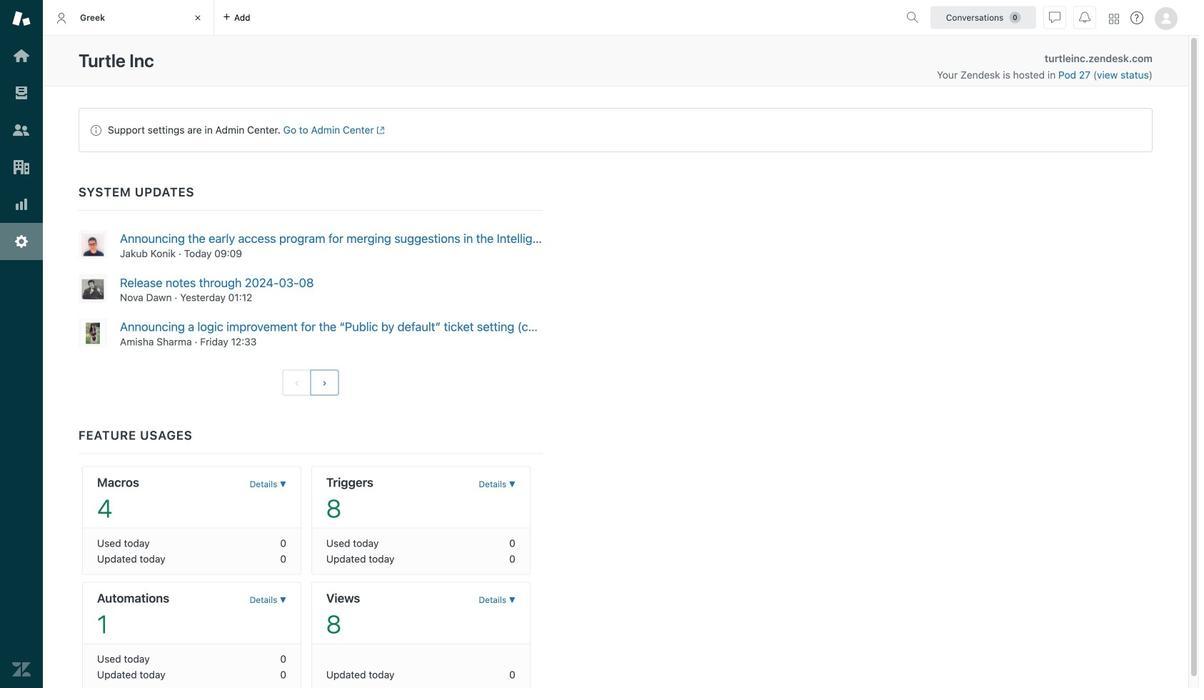 Task type: describe. For each thing, give the bounding box(es) containing it.
get started image
[[12, 46, 31, 65]]

customers image
[[12, 121, 31, 139]]

close image
[[191, 11, 205, 25]]

notifications image
[[1080, 12, 1091, 23]]

zendesk support image
[[12, 9, 31, 28]]

main element
[[0, 0, 43, 688]]

reporting image
[[12, 195, 31, 214]]

zendesk image
[[12, 660, 31, 679]]

admin image
[[12, 232, 31, 251]]



Task type: locate. For each thing, give the bounding box(es) containing it.
(opens in a new tab) image
[[374, 126, 385, 134]]

get help image
[[1131, 11, 1144, 24]]

status
[[79, 108, 1153, 152]]

tabs tab list
[[43, 0, 901, 36]]

button displays agent's chat status as invisible. image
[[1050, 12, 1061, 23]]

zendesk products image
[[1110, 14, 1120, 24]]

organizations image
[[12, 158, 31, 176]]

views image
[[12, 84, 31, 102]]

tab
[[43, 0, 214, 36]]



Task type: vqa. For each thing, say whether or not it's contained in the screenshot.
Customers image
yes



